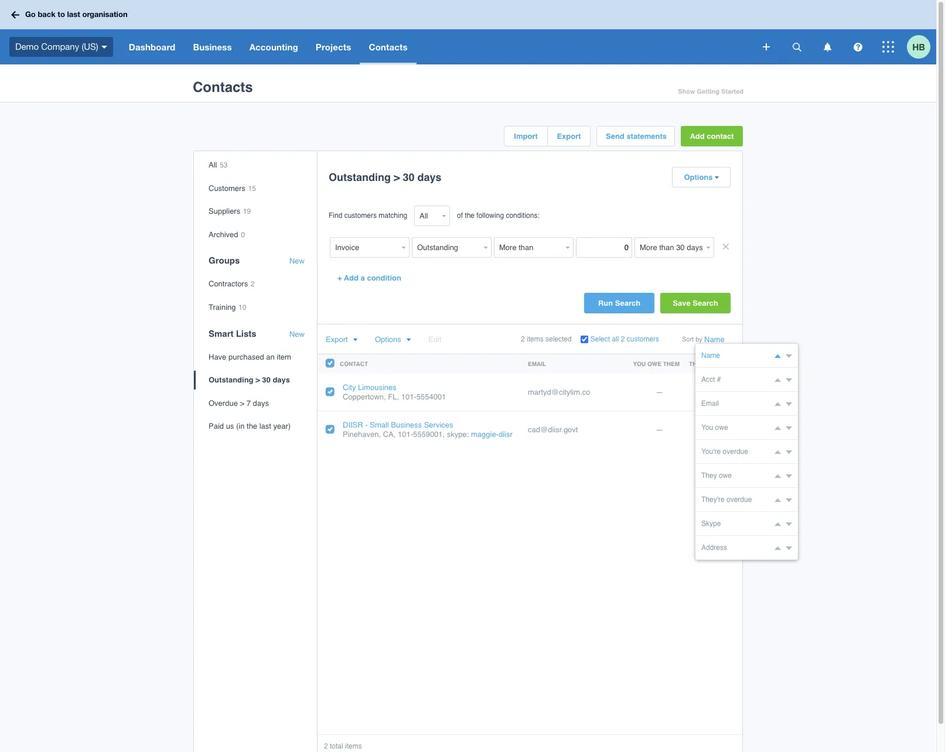 Task type: locate. For each thing, give the bounding box(es) containing it.
0 vertical spatial the
[[465, 212, 475, 220]]

—
[[656, 388, 663, 397], [656, 425, 663, 434]]

30 down an
[[262, 376, 271, 384]]

1 horizontal spatial last
[[259, 422, 271, 431]]

1 horizontal spatial options button
[[673, 168, 730, 187]]

1 horizontal spatial owe
[[706, 360, 720, 367]]

contacts down business popup button
[[193, 79, 253, 96]]

new link for smart lists
[[289, 330, 305, 339]]

2 new from the top
[[289, 330, 305, 338]]

(us)
[[82, 41, 98, 51]]

0 horizontal spatial customers
[[344, 212, 377, 220]]

smart lists
[[209, 328, 256, 338]]

1 horizontal spatial el image
[[714, 176, 719, 180]]

last inside banner
[[67, 10, 80, 19]]

101- inside city limousines coppertown, fl, 101-5554001
[[401, 392, 416, 401]]

0 horizontal spatial options button
[[375, 335, 411, 344]]

options button for email
[[375, 335, 411, 344]]

owe
[[647, 360, 661, 367], [706, 360, 720, 367]]

1 vertical spatial customers
[[627, 335, 659, 343]]

0 horizontal spatial export button
[[326, 335, 357, 344]]

el image
[[714, 176, 719, 180], [406, 338, 411, 342]]

add left contact
[[690, 132, 705, 141]]

search inside button
[[615, 299, 640, 308]]

business inside "diisr - small business services pinehaven, ca, 101-5559001, skype: maggie-diisr"
[[391, 421, 422, 430]]

go back to last organisation link
[[7, 4, 135, 25]]

1 horizontal spatial customers
[[627, 335, 659, 343]]

skype:
[[447, 430, 469, 439]]

270.63 up the "you're overdue"
[[710, 431, 734, 440]]

1 new from the top
[[289, 257, 305, 266]]

el image left edit 'button'
[[406, 338, 411, 342]]

the right (in
[[247, 422, 257, 431]]

outstanding
[[329, 171, 391, 183], [209, 376, 253, 384]]

svg image inside go back to last organisation link
[[11, 11, 19, 18]]

have
[[209, 352, 226, 361]]

items left 'selected'
[[527, 335, 544, 343]]

purchased
[[228, 352, 264, 361]]

suppliers
[[209, 207, 240, 216]]

2 you from the left
[[722, 360, 734, 367]]

1 horizontal spatial items
[[527, 335, 544, 343]]

1 owe from the left
[[647, 360, 661, 367]]

days up all text field
[[417, 171, 442, 183]]

go
[[25, 10, 36, 19]]

diisr - small business services pinehaven, ca, 101-5559001, skype: maggie-diisr
[[343, 421, 513, 439]]

0 vertical spatial add
[[690, 132, 705, 141]]

0 horizontal spatial svg image
[[101, 46, 107, 48]]

they
[[689, 360, 705, 367]]

options for email
[[375, 335, 401, 344]]

business button
[[184, 29, 241, 64]]

new for smart lists
[[289, 330, 305, 338]]

0 horizontal spatial options
[[375, 335, 401, 344]]

> up matching
[[394, 171, 400, 183]]

0 horizontal spatial the
[[247, 422, 257, 431]]

you're overdue
[[701, 448, 748, 456]]

1 horizontal spatial add
[[690, 132, 705, 141]]

+ add a condition
[[337, 274, 401, 282]]

1 vertical spatial owe
[[719, 472, 732, 480]]

overdue right you're
[[723, 448, 748, 456]]

show getting started
[[678, 88, 744, 96]]

30
[[403, 171, 415, 183], [262, 376, 271, 384]]

items right total
[[345, 742, 362, 751]]

1 new link from the top
[[289, 257, 305, 266]]

-
[[365, 421, 368, 430]]

1 vertical spatial >
[[256, 376, 260, 384]]

export left el icon
[[326, 335, 348, 344]]

owe
[[715, 424, 728, 432], [719, 472, 732, 480]]

search for save search
[[693, 299, 718, 308]]

lists
[[236, 328, 256, 338]]

save
[[673, 299, 691, 308]]

2 inside the contractors 2
[[251, 280, 255, 288]]

1 vertical spatial add
[[344, 274, 359, 282]]

overdue
[[209, 399, 238, 408]]

outstanding > 30 days down have purchased an item
[[209, 376, 290, 384]]

#
[[717, 376, 721, 384]]

2 horizontal spatial days
[[417, 171, 442, 183]]

options button
[[673, 168, 730, 187], [375, 335, 411, 344]]

outstanding > 30 days up matching
[[329, 171, 442, 183]]

1 vertical spatial new
[[289, 330, 305, 338]]

0 vertical spatial outstanding
[[329, 171, 391, 183]]

dashboard link
[[120, 29, 184, 64]]

+
[[337, 274, 342, 282]]

1 horizontal spatial business
[[391, 421, 422, 430]]

0 horizontal spatial search
[[615, 299, 640, 308]]

1 horizontal spatial export button
[[548, 127, 590, 146]]

1 horizontal spatial svg image
[[792, 42, 801, 51]]

2 search from the left
[[693, 299, 718, 308]]

1 vertical spatial options
[[375, 335, 401, 344]]

0 vertical spatial items
[[527, 335, 544, 343]]

1 horizontal spatial export
[[557, 132, 581, 141]]

last left year)
[[259, 422, 271, 431]]

> down have purchased an item
[[256, 376, 260, 384]]

following
[[477, 212, 504, 220]]

search right 'save'
[[693, 299, 718, 308]]

the
[[465, 212, 475, 220], [247, 422, 257, 431]]

None text field
[[494, 237, 563, 258]]

svg image
[[11, 11, 19, 18], [882, 41, 894, 53], [823, 42, 831, 51], [853, 42, 862, 51], [763, 43, 770, 50]]

you up "1,169.95"
[[722, 360, 734, 367]]

city limousines link
[[343, 383, 397, 392]]

2 new link from the top
[[289, 330, 305, 339]]

name up they owe you
[[701, 352, 720, 360]]

sort
[[682, 336, 694, 343]]

0 vertical spatial options
[[684, 173, 713, 182]]

options for of the following conditions:
[[684, 173, 713, 182]]

> left 7
[[240, 399, 244, 408]]

matching
[[379, 212, 407, 220]]

1 horizontal spatial the
[[465, 212, 475, 220]]

days right 7
[[253, 399, 269, 408]]

101- down 'diisr - small business services' link
[[398, 430, 413, 439]]

you owe them
[[633, 360, 680, 367]]

0 horizontal spatial el image
[[406, 338, 411, 342]]

options down add contact
[[684, 173, 713, 182]]

run search button
[[584, 293, 654, 313]]

1 vertical spatial options button
[[375, 335, 411, 344]]

svg image
[[792, 42, 801, 51], [101, 46, 107, 48]]

0 horizontal spatial owe
[[647, 360, 661, 367]]

overdue right they're
[[727, 496, 752, 504]]

1 vertical spatial days
[[273, 376, 290, 384]]

0 vertical spatial el image
[[714, 176, 719, 180]]

0 vertical spatial 101-
[[401, 392, 416, 401]]

0 horizontal spatial contacts
[[193, 79, 253, 96]]

1 vertical spatial new link
[[289, 330, 305, 339]]

back
[[38, 10, 56, 19]]

search right the run
[[615, 299, 640, 308]]

1 vertical spatial business
[[391, 421, 422, 430]]

projects button
[[307, 29, 360, 64]]

0 horizontal spatial you
[[633, 360, 646, 367]]

cad@diisr.govt
[[528, 425, 578, 434]]

0 horizontal spatial business
[[193, 42, 232, 52]]

contact
[[340, 360, 368, 367]]

maggie-
[[471, 430, 499, 439]]

1 vertical spatial —
[[656, 425, 663, 434]]

0 vertical spatial export button
[[548, 127, 590, 146]]

el image
[[352, 338, 357, 342]]

city
[[343, 383, 356, 392]]

270.63 down email
[[710, 420, 734, 429]]

1 vertical spatial export button
[[326, 335, 357, 344]]

search
[[615, 299, 640, 308], [693, 299, 718, 308]]

1 vertical spatial outstanding
[[209, 376, 253, 384]]

export right import "button" on the right top of page
[[557, 132, 581, 141]]

1 vertical spatial export
[[326, 335, 348, 344]]

select all 2 customers
[[590, 335, 659, 343]]

send statements
[[606, 132, 667, 141]]

2 owe from the left
[[706, 360, 720, 367]]

el image for of the following conditions:
[[714, 176, 719, 180]]

owe up acct #
[[706, 360, 720, 367]]

0 horizontal spatial days
[[253, 399, 269, 408]]

0 vertical spatial business
[[193, 42, 232, 52]]

1 horizontal spatial contacts
[[369, 42, 408, 52]]

they're overdue
[[701, 496, 752, 504]]

groups
[[209, 256, 240, 266]]

name button
[[704, 335, 725, 344]]

270.63
[[710, 420, 734, 429], [710, 431, 734, 440]]

new link
[[289, 257, 305, 266], [289, 330, 305, 339]]

1 vertical spatial overdue
[[727, 496, 752, 504]]

30 up matching
[[403, 171, 415, 183]]

options
[[684, 173, 713, 182], [375, 335, 401, 344]]

options button right el icon
[[375, 335, 411, 344]]

1 vertical spatial el image
[[406, 338, 411, 342]]

import button
[[504, 127, 547, 146]]

customers right all
[[627, 335, 659, 343]]

2 vertical spatial >
[[240, 399, 244, 408]]

days down item
[[273, 376, 290, 384]]

0 vertical spatial overdue
[[723, 448, 748, 456]]

101-
[[401, 392, 416, 401], [398, 430, 413, 439]]

1 search from the left
[[615, 299, 640, 308]]

navigation containing dashboard
[[120, 29, 755, 64]]

search inside button
[[693, 299, 718, 308]]

find customers matching
[[329, 212, 407, 220]]

0 horizontal spatial outstanding > 30 days
[[209, 376, 290, 384]]

you down select all 2 customers
[[633, 360, 646, 367]]

0 vertical spatial last
[[67, 10, 80, 19]]

2 — from the top
[[656, 425, 663, 434]]

customers 15
[[209, 184, 256, 193]]

the right of
[[465, 212, 475, 220]]

contacts right projects
[[369, 42, 408, 52]]

1 horizontal spatial search
[[693, 299, 718, 308]]

navigation
[[120, 29, 755, 64]]

outstanding up overdue > 7 days
[[209, 376, 253, 384]]

projects
[[316, 42, 351, 52]]

owe right "they"
[[719, 472, 732, 480]]

All text field
[[414, 206, 439, 226]]

1 vertical spatial last
[[259, 422, 271, 431]]

0 horizontal spatial add
[[344, 274, 359, 282]]

15
[[248, 184, 256, 193]]

owe left them
[[647, 360, 661, 367]]

name right by
[[704, 335, 725, 344]]

el image down contact
[[714, 176, 719, 180]]

0 vertical spatial days
[[417, 171, 442, 183]]

paid us (in the last year)
[[209, 422, 291, 431]]

0 vertical spatial new link
[[289, 257, 305, 266]]

1 horizontal spatial >
[[256, 376, 260, 384]]

— left you
[[656, 425, 663, 434]]

0 horizontal spatial last
[[67, 10, 80, 19]]

options button down add contact
[[673, 168, 730, 187]]

options right el icon
[[375, 335, 401, 344]]

export button right import "button" on the right top of page
[[548, 127, 590, 146]]

you're
[[701, 448, 721, 456]]

demo
[[15, 41, 39, 51]]

training 10
[[209, 303, 246, 312]]

101- inside "diisr - small business services pinehaven, ca, 101-5559001, skype: maggie-diisr"
[[398, 430, 413, 439]]

owe right you
[[715, 424, 728, 432]]

0 horizontal spatial 30
[[262, 376, 271, 384]]

banner
[[0, 0, 936, 64]]

0 vertical spatial owe
[[715, 424, 728, 432]]

2 left total
[[324, 742, 328, 751]]

1 horizontal spatial days
[[273, 376, 290, 384]]

1 horizontal spatial outstanding > 30 days
[[329, 171, 442, 183]]

— down you owe them
[[656, 388, 663, 397]]

1 horizontal spatial outstanding
[[329, 171, 391, 183]]

1 horizontal spatial 30
[[403, 171, 415, 183]]

0 vertical spatial 30
[[403, 171, 415, 183]]

show
[[678, 88, 695, 96]]

1 — from the top
[[656, 388, 663, 397]]

1 horizontal spatial options
[[684, 173, 713, 182]]

None text field
[[330, 237, 399, 258], [576, 237, 632, 258], [635, 237, 704, 258], [330, 237, 399, 258], [576, 237, 632, 258], [635, 237, 704, 258]]

1 vertical spatial contacts
[[193, 79, 253, 96]]

101- right 'fl,'
[[401, 392, 416, 401]]

0 vertical spatial 270.63
[[710, 420, 734, 429]]

outstanding up find customers matching
[[329, 171, 391, 183]]

of the following conditions:
[[457, 212, 539, 220]]

53
[[220, 161, 228, 169]]

overdue for they're overdue
[[727, 496, 752, 504]]

1 vertical spatial 101-
[[398, 430, 413, 439]]

0 vertical spatial new
[[289, 257, 305, 266]]

overdue
[[723, 448, 748, 456], [727, 496, 752, 504]]

0 vertical spatial contacts
[[369, 42, 408, 52]]

send statements button
[[597, 127, 674, 146]]

they owe
[[701, 472, 732, 480]]

0 horizontal spatial items
[[345, 742, 362, 751]]

customers right find
[[344, 212, 377, 220]]

small
[[370, 421, 389, 430]]

export
[[557, 132, 581, 141], [326, 335, 348, 344]]

0 vertical spatial customers
[[344, 212, 377, 220]]

2 right the contractors
[[251, 280, 255, 288]]

1 vertical spatial 270.63
[[710, 431, 734, 440]]

export button up the contact
[[326, 335, 357, 344]]

add right +
[[344, 274, 359, 282]]

1 vertical spatial 30
[[262, 376, 271, 384]]

statements
[[627, 132, 667, 141]]

0 vertical spatial —
[[656, 388, 663, 397]]

2 horizontal spatial >
[[394, 171, 400, 183]]

el image for email
[[406, 338, 411, 342]]

0 vertical spatial options button
[[673, 168, 730, 187]]

None checkbox
[[580, 336, 588, 344]]

last right to
[[67, 10, 80, 19]]

1 horizontal spatial you
[[722, 360, 734, 367]]

days
[[417, 171, 442, 183], [273, 376, 290, 384], [253, 399, 269, 408]]

19
[[243, 208, 251, 216]]

1 vertical spatial items
[[345, 742, 362, 751]]



Task type: vqa. For each thing, say whether or not it's contained in the screenshot.
Performing
no



Task type: describe. For each thing, give the bounding box(es) containing it.
all
[[209, 161, 217, 169]]

2 right all
[[621, 335, 625, 343]]

total
[[330, 742, 343, 751]]

edit button
[[428, 335, 441, 344]]

owe for you
[[647, 360, 661, 367]]

1 270.63 from the top
[[710, 420, 734, 429]]

organisation
[[82, 10, 128, 19]]

new for groups
[[289, 257, 305, 266]]

send
[[606, 132, 624, 141]]

accounting button
[[241, 29, 307, 64]]

new link for groups
[[289, 257, 305, 266]]

they
[[701, 472, 717, 480]]

city limousines coppertown, fl, 101-5554001
[[343, 383, 446, 401]]

us
[[226, 422, 234, 431]]

archived
[[209, 230, 238, 239]]

conditions:
[[506, 212, 539, 220]]

svg image inside demo company (us) popup button
[[101, 46, 107, 48]]

2 vertical spatial days
[[253, 399, 269, 408]]

services
[[424, 421, 453, 430]]

all 53
[[209, 161, 228, 169]]

a
[[361, 274, 365, 282]]

acct #
[[701, 376, 721, 384]]

search for run search
[[615, 299, 640, 308]]

pinehaven,
[[343, 430, 381, 439]]

save search button
[[660, 293, 731, 313]]

smart
[[209, 328, 234, 338]]

overdue for you're overdue
[[723, 448, 748, 456]]

add inside + add a condition button
[[344, 274, 359, 282]]

contractors 2
[[209, 280, 255, 288]]

run search
[[598, 299, 640, 308]]

import
[[514, 132, 538, 141]]

have purchased an item
[[209, 352, 291, 361]]

1 vertical spatial name
[[701, 352, 720, 360]]

save search
[[673, 299, 718, 308]]

you owe
[[701, 424, 728, 432]]

0 vertical spatial export
[[557, 132, 581, 141]]

add contact button
[[681, 126, 743, 146]]

2 left 'selected'
[[521, 335, 525, 343]]

go back to last organisation
[[25, 10, 128, 19]]

2 total items
[[324, 742, 362, 751]]

paid
[[209, 422, 224, 431]]

company
[[41, 41, 79, 51]]

owe for they owe
[[719, 472, 732, 480]]

address
[[701, 544, 727, 552]]

started
[[721, 88, 744, 96]]

1 vertical spatial the
[[247, 422, 257, 431]]

diisr
[[499, 430, 513, 439]]

0 vertical spatial >
[[394, 171, 400, 183]]

7
[[246, 399, 251, 408]]

martyd@citylim.co
[[528, 388, 590, 397]]

them
[[663, 360, 680, 367]]

add contact
[[690, 132, 734, 141]]

an
[[266, 352, 275, 361]]

customers
[[209, 184, 245, 193]]

Outstanding text field
[[412, 237, 481, 258]]

1 you from the left
[[633, 360, 646, 367]]

edit
[[428, 335, 441, 344]]

sort by name
[[682, 335, 725, 344]]

demo company (us)
[[15, 41, 98, 51]]

+ add a condition button
[[329, 268, 410, 288]]

0 horizontal spatial outstanding
[[209, 376, 253, 384]]

overdue > 7 days
[[209, 399, 269, 408]]

— for 1,169.95
[[656, 388, 663, 397]]

you
[[701, 424, 713, 432]]

5554001
[[416, 392, 446, 401]]

0 vertical spatial name
[[704, 335, 725, 344]]

0 horizontal spatial export
[[326, 335, 348, 344]]

year)
[[273, 422, 291, 431]]

all
[[612, 335, 619, 343]]

banner containing hb
[[0, 0, 936, 64]]

2 270.63 from the top
[[710, 431, 734, 440]]

archived 0
[[209, 230, 245, 239]]

0 vertical spatial outstanding > 30 days
[[329, 171, 442, 183]]

0 horizontal spatial >
[[240, 399, 244, 408]]

contacts button
[[360, 29, 416, 64]]

email
[[528, 360, 546, 367]]

contacts inside dropdown button
[[369, 42, 408, 52]]

accounting
[[249, 42, 298, 52]]

to
[[58, 10, 65, 19]]

coppertown,
[[343, 392, 386, 401]]

maggie-diisr link
[[471, 430, 513, 439]]

business inside popup button
[[193, 42, 232, 52]]

item
[[277, 352, 291, 361]]

ca,
[[383, 430, 396, 439]]

hb button
[[907, 29, 936, 64]]

fl,
[[388, 392, 399, 401]]

training
[[209, 303, 236, 312]]

owe for they
[[706, 360, 720, 367]]

owe for you owe
[[715, 424, 728, 432]]

1,169.95 519.95
[[704, 382, 734, 402]]

find
[[329, 212, 342, 220]]

by
[[696, 336, 702, 343]]

options button for of the following conditions:
[[673, 168, 730, 187]]

(in
[[236, 422, 245, 431]]

they owe you
[[689, 360, 734, 367]]

getting
[[697, 88, 720, 96]]

of
[[457, 212, 463, 220]]

1,169.95
[[704, 382, 734, 391]]

they're
[[701, 496, 725, 504]]

1 vertical spatial outstanding > 30 days
[[209, 376, 290, 384]]

270.63 270.63
[[710, 420, 734, 440]]

add inside add contact button
[[690, 132, 705, 141]]

show getting started link
[[678, 85, 744, 99]]

acct
[[701, 376, 715, 384]]

contractors
[[209, 280, 248, 288]]

0
[[241, 231, 245, 239]]

519.95
[[710, 393, 734, 402]]

dashboard
[[129, 42, 175, 52]]

— for 270.63
[[656, 425, 663, 434]]



